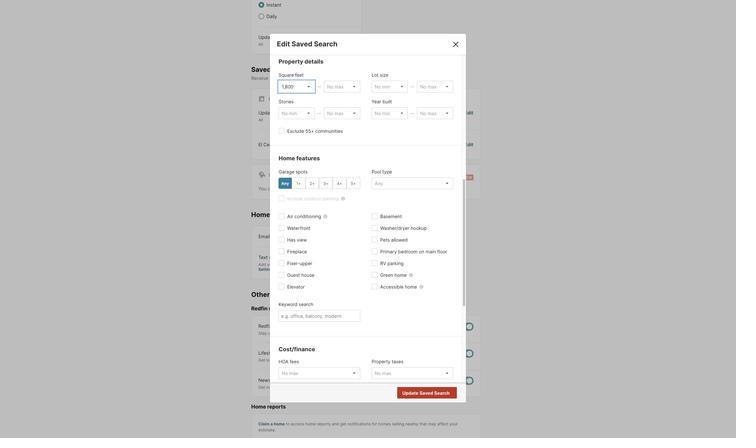 Task type: vqa. For each thing, say whether or not it's contained in the screenshot.


Task type: locate. For each thing, give the bounding box(es) containing it.
update down for sale
[[259, 110, 275, 116]]

estimate.
[[259, 428, 276, 433]]

home inside edit saved search dialog
[[279, 155, 295, 162]]

local down 'taxes' on the bottom right
[[393, 386, 402, 390]]

keyword search
[[279, 302, 314, 308]]

reports up claim a home
[[267, 405, 286, 411]]

to left 'access' on the left bottom of the page
[[286, 422, 290, 427]]

1 horizontal spatial searches
[[307, 186, 327, 192]]

parking up green home
[[388, 261, 404, 267]]

Instant radio
[[259, 2, 264, 8]]

main
[[426, 249, 436, 255]]

1 vertical spatial update types all
[[259, 110, 288, 123]]

to left buy
[[357, 331, 360, 336]]

1 horizontal spatial no
[[427, 391, 433, 397]]

get down newsletter at the bottom
[[259, 386, 265, 390]]

for for for rent
[[269, 172, 278, 178]]

receive
[[251, 76, 269, 81]]

0 vertical spatial all
[[259, 42, 263, 47]]

and left get
[[332, 422, 339, 427]]

and
[[321, 331, 328, 336], [398, 331, 406, 336], [351, 358, 358, 363], [332, 422, 339, 427]]

0 horizontal spatial on
[[289, 331, 294, 336]]

update left no results
[[403, 391, 419, 397]]

option group inside edit saved search dialog
[[279, 178, 361, 189]]

0 vertical spatial on
[[327, 76, 332, 81]]

home up claim
[[251, 405, 266, 411]]

1 vertical spatial edit button
[[465, 110, 474, 123]]

home inside "to access home reports and get notifications for homes selling nearby that may affect your estimate."
[[306, 422, 316, 427]]

1 get from the top
[[259, 358, 265, 363]]

1 horizontal spatial in
[[327, 386, 330, 390]]

0 horizontal spatial search
[[314, 40, 338, 48]]

0 vertical spatial from
[[284, 378, 294, 384]]

1 vertical spatial property
[[372, 360, 391, 365]]

and right tools
[[321, 331, 328, 336]]

redfin for redfin updates
[[251, 306, 268, 312]]

property details
[[279, 58, 324, 65]]

parking down while at the top left of page
[[323, 196, 339, 202]]

2 horizontal spatial to
[[357, 331, 360, 336]]

your right the market at the bottom of the page
[[384, 386, 392, 390]]

home
[[279, 155, 295, 162], [251, 211, 270, 219], [251, 405, 266, 411]]

all for the middle edit button
[[259, 118, 263, 123]]

notifications down "property details"
[[284, 76, 311, 81]]

emails for no emails
[[428, 142, 442, 148]]

redfin inside newsletter from my agent get notified about the latest trends in the real estate market from your local redfin agent.
[[403, 386, 415, 390]]

a inside redfin news stay up to date on redfin's tools and features, how to buy or sell a home, and connect with an agent.
[[382, 331, 384, 336]]

searches down 2+
[[307, 186, 327, 192]]

0 vertical spatial redfin
[[251, 306, 268, 312]]

improvement
[[305, 358, 330, 363]]

0 horizontal spatial search
[[299, 302, 314, 308]]

0 vertical spatial emails
[[428, 142, 442, 148]]

no for no results
[[427, 391, 433, 397]]

0 vertical spatial for
[[363, 186, 369, 192]]

fireplace
[[287, 249, 307, 255]]

redfin inside redfin news stay up to date on redfin's tools and features, how to buy or sell a home, and connect with an agent.
[[259, 324, 273, 330]]

on inside edit saved search dialog
[[419, 249, 425, 255]]

on inside redfin news stay up to date on redfin's tools and features, how to buy or sell a home, and connect with an agent.
[[289, 331, 294, 336]]

garage spots
[[279, 169, 308, 175]]

update types all down for sale
[[259, 110, 288, 123]]

1 update types all from the top
[[259, 34, 288, 47]]

update types all for the middle edit button
[[259, 110, 288, 123]]

details
[[305, 58, 324, 65]]

redfin down other
[[251, 306, 268, 312]]

2 horizontal spatial on
[[419, 249, 425, 255]]

— for stories
[[318, 111, 322, 116]]

0 vertical spatial get
[[259, 358, 265, 363]]

redfin's
[[295, 331, 310, 336]]

None checkbox
[[455, 350, 474, 358], [455, 378, 474, 386], [455, 350, 474, 358], [455, 378, 474, 386]]

home tours
[[251, 211, 289, 219]]

update down daily option
[[259, 34, 275, 40]]

for for searching
[[363, 186, 369, 192]]

1 vertical spatial types
[[276, 110, 288, 116]]

on for news
[[289, 331, 294, 336]]

1 horizontal spatial property
[[372, 360, 391, 365]]

1 all from the top
[[259, 42, 263, 47]]

for left rent
[[269, 172, 278, 178]]

notifications right get
[[348, 422, 371, 427]]

air
[[287, 214, 293, 220]]

1 vertical spatial for
[[372, 422, 378, 427]]

4+
[[337, 181, 343, 186]]

property taxes
[[372, 360, 404, 365]]

1 vertical spatial get
[[259, 386, 265, 390]]

redfin up update saved search
[[403, 386, 415, 390]]

view
[[297, 238, 307, 243]]

agent. right an
[[438, 331, 450, 336]]

the
[[294, 386, 300, 390], [331, 386, 337, 390]]

update types all for top edit button
[[259, 34, 288, 47]]

1 vertical spatial update
[[259, 110, 275, 116]]

pets
[[381, 238, 390, 243]]

2 update types all from the top
[[259, 110, 288, 123]]

2 vertical spatial home
[[251, 405, 266, 411]]

1 horizontal spatial search
[[435, 391, 450, 397]]

guest
[[287, 273, 300, 279]]

for for for sale
[[269, 96, 278, 102]]

from up about
[[284, 378, 294, 384]]

trends
[[313, 386, 325, 390]]

1 vertical spatial search
[[435, 391, 450, 397]]

1 horizontal spatial for
[[372, 422, 378, 427]]

0 horizontal spatial to
[[274, 331, 278, 336]]

1 vertical spatial home
[[251, 211, 270, 219]]

1 vertical spatial no
[[427, 391, 433, 397]]

search inside button
[[435, 391, 450, 397]]

your right affect at the bottom right
[[450, 422, 458, 427]]

0 vertical spatial home
[[279, 155, 295, 162]]

no inside no results button
[[427, 391, 433, 397]]

property up square feet
[[279, 58, 303, 65]]

upper
[[300, 261, 313, 267]]

0 horizontal spatial the
[[294, 386, 300, 390]]

saved
[[292, 40, 313, 48], [251, 66, 271, 74], [292, 186, 306, 192], [420, 391, 434, 397]]

home features
[[279, 155, 320, 162]]

home right 'access' on the left bottom of the page
[[306, 422, 316, 427]]

1 for from the top
[[269, 96, 278, 102]]

local down 'lifestyle'
[[267, 358, 275, 363]]

home left tours
[[251, 211, 270, 219]]

local inside lifestyle & tips get local insights, home improvement tips, style and design resources.
[[267, 358, 275, 363]]

notifications
[[284, 76, 311, 81], [348, 422, 371, 427]]

redfin news stay up to date on redfin's tools and features, how to buy or sell a home, and connect with an agent.
[[259, 324, 450, 336]]

feet
[[295, 72, 304, 78]]

0 vertical spatial a
[[382, 331, 384, 336]]

saved left 'results'
[[420, 391, 434, 397]]

e.g. office, balcony, modern text field
[[281, 314, 358, 320]]

0 horizontal spatial agent.
[[416, 386, 428, 390]]

2 the from the left
[[331, 386, 337, 390]]

2 vertical spatial redfin
[[403, 386, 415, 390]]

types down stories
[[276, 110, 288, 116]]

search for edit saved search
[[314, 40, 338, 48]]

4+ radio
[[333, 178, 347, 189]]

get inside newsletter from my agent get notified about the latest trends in the real estate market from your local redfin agent.
[[259, 386, 265, 390]]

reports
[[267, 405, 286, 411], [317, 422, 331, 427]]

1 vertical spatial emails
[[272, 291, 293, 299]]

and right home,
[[398, 331, 406, 336]]

1 vertical spatial parking
[[388, 261, 404, 267]]

1 vertical spatial local
[[393, 386, 402, 390]]

2 vertical spatial update
[[403, 391, 419, 397]]

for left "homes"
[[372, 422, 378, 427]]

1 vertical spatial searches
[[307, 186, 327, 192]]

on right date
[[289, 331, 294, 336]]

sale
[[279, 96, 291, 102]]

for rent
[[269, 172, 291, 178]]

square feet
[[279, 72, 304, 78]]

search up e.g. office, balcony, modern text field
[[299, 302, 314, 308]]

0 horizontal spatial property
[[279, 58, 303, 65]]

0 horizontal spatial searches
[[273, 66, 303, 74]]

1 horizontal spatial notifications
[[348, 422, 371, 427]]

get down 'lifestyle'
[[259, 358, 265, 363]]

home for home features
[[279, 155, 295, 162]]

0 vertical spatial reports
[[267, 405, 286, 411]]

search
[[314, 40, 338, 48], [435, 391, 450, 397]]

0 horizontal spatial local
[[267, 358, 275, 363]]

property for property details
[[279, 58, 303, 65]]

hoa fees
[[279, 360, 299, 365]]

up
[[268, 331, 273, 336]]

all up el
[[259, 118, 263, 123]]

list box
[[279, 81, 315, 93], [324, 81, 361, 93], [372, 81, 408, 93], [417, 81, 454, 93], [279, 108, 315, 119], [324, 108, 361, 119], [372, 108, 408, 119], [417, 108, 454, 119], [372, 178, 454, 190], [279, 368, 361, 380], [372, 368, 454, 380]]

in
[[306, 262, 309, 267], [327, 386, 330, 390]]

notifications inside "to access home reports and get notifications for homes selling nearby that may affect your estimate."
[[348, 422, 371, 427]]

results
[[434, 391, 450, 397]]

0 vertical spatial for
[[269, 96, 278, 102]]

local
[[267, 358, 275, 363], [393, 386, 402, 390]]

option group
[[279, 178, 361, 189]]

1 vertical spatial agent.
[[416, 386, 428, 390]]

types for the middle edit button
[[276, 110, 288, 116]]

2 for from the top
[[269, 172, 278, 178]]

your inside newsletter from my agent get notified about the latest trends in the real estate market from your local redfin agent.
[[384, 386, 392, 390]]

spots
[[296, 169, 308, 175]]

get
[[259, 358, 265, 363], [259, 386, 265, 390]]

update types all down the daily
[[259, 34, 288, 47]]

on
[[327, 76, 332, 81], [419, 249, 425, 255], [289, 331, 294, 336]]

searches up the timely
[[273, 66, 303, 74]]

2+ radio
[[306, 178, 319, 189]]

— for square feet
[[318, 84, 322, 89]]

emails for other emails
[[272, 291, 293, 299]]

your inside "to access home reports and get notifications for homes selling nearby that may affect your estimate."
[[450, 422, 458, 427]]

0 horizontal spatial for
[[363, 186, 369, 192]]

emails
[[428, 142, 442, 148], [272, 291, 293, 299]]

all
[[259, 42, 263, 47], [259, 118, 263, 123]]

2 get from the top
[[259, 386, 265, 390]]

may
[[429, 422, 437, 427]]

nearby
[[406, 422, 419, 427]]

0 vertical spatial in
[[306, 262, 309, 267]]

0 vertical spatial notifications
[[284, 76, 311, 81]]

estate
[[346, 386, 358, 390]]

taxes
[[392, 360, 404, 365]]

searches
[[273, 66, 303, 74], [307, 186, 327, 192]]

with
[[423, 331, 431, 336]]

1 horizontal spatial a
[[382, 331, 384, 336]]

0 horizontal spatial a
[[271, 422, 273, 427]]

0 horizontal spatial no
[[421, 142, 427, 148]]

3+ radio
[[319, 178, 333, 189]]

0 vertical spatial edit button
[[346, 34, 354, 47]]

no
[[421, 142, 427, 148], [427, 391, 433, 397]]

1 vertical spatial on
[[419, 249, 425, 255]]

0 horizontal spatial from
[[284, 378, 294, 384]]

1 vertical spatial for
[[269, 172, 278, 178]]

on inside saved searches receive timely notifications based on your preferred search filters.
[[327, 76, 332, 81]]

elevator
[[287, 285, 305, 290]]

for left the rentals
[[363, 186, 369, 192]]

1 vertical spatial in
[[327, 386, 330, 390]]

home up accessible home
[[395, 273, 407, 279]]

and right style
[[351, 358, 358, 363]]

edit
[[346, 34, 354, 40], [277, 40, 290, 48], [465, 110, 474, 116], [465, 142, 474, 148]]

1 horizontal spatial on
[[327, 76, 332, 81]]

how
[[347, 331, 355, 336]]

add your phone number in
[[259, 262, 310, 267]]

communities
[[316, 129, 343, 134]]

1 horizontal spatial reports
[[317, 422, 331, 427]]

5+
[[351, 181, 356, 186]]

0 vertical spatial property
[[279, 58, 303, 65]]

1 horizontal spatial search
[[366, 76, 380, 81]]

2 vertical spatial on
[[289, 331, 294, 336]]

0 horizontal spatial notifications
[[284, 76, 311, 81]]

1 horizontal spatial agent.
[[438, 331, 450, 336]]

for for notifications
[[372, 422, 378, 427]]

0 vertical spatial parking
[[323, 196, 339, 202]]

2 types from the top
[[276, 110, 288, 116]]

your left preferred
[[334, 76, 343, 81]]

outdoor
[[305, 196, 322, 202]]

the left real
[[331, 386, 337, 390]]

for left sale
[[269, 96, 278, 102]]

types down the daily
[[276, 34, 288, 40]]

the down my
[[294, 386, 300, 390]]

None checkbox
[[455, 323, 474, 331]]

floor
[[438, 249, 448, 255]]

1 vertical spatial notifications
[[348, 422, 371, 427]]

home down "cost/finance"
[[293, 358, 304, 363]]

saved up "property details"
[[292, 40, 313, 48]]

0 vertical spatial searches
[[273, 66, 303, 74]]

el
[[259, 142, 262, 148]]

to right up
[[274, 331, 278, 336]]

redfin up stay
[[259, 324, 273, 330]]

a
[[382, 331, 384, 336], [271, 422, 273, 427]]

property
[[279, 58, 303, 65], [372, 360, 391, 365]]

0 vertical spatial no
[[421, 142, 427, 148]]

on right based in the left top of the page
[[327, 76, 332, 81]]

0 vertical spatial update
[[259, 34, 275, 40]]

types for top edit button
[[276, 34, 288, 40]]

rent
[[279, 172, 291, 178]]

edit inside dialog
[[277, 40, 290, 48]]

in right trends
[[327, 386, 330, 390]]

1 vertical spatial redfin
[[259, 324, 273, 330]]

for inside "to access home reports and get notifications for homes selling nearby that may affect your estimate."
[[372, 422, 378, 427]]

a right sell
[[382, 331, 384, 336]]

property right design
[[372, 360, 391, 365]]

1 horizontal spatial to
[[286, 422, 290, 427]]

0 vertical spatial types
[[276, 34, 288, 40]]

saved up receive
[[251, 66, 271, 74]]

1 vertical spatial from
[[374, 386, 383, 390]]

1 horizontal spatial parking
[[388, 261, 404, 267]]

local inside newsletter from my agent get notified about the latest trends in the real estate market from your local redfin agent.
[[393, 386, 402, 390]]

all down daily option
[[259, 42, 263, 47]]

0 horizontal spatial parking
[[323, 196, 339, 202]]

house
[[302, 273, 315, 279]]

0 horizontal spatial emails
[[272, 291, 293, 299]]

a up estimate.
[[271, 422, 273, 427]]

1 vertical spatial a
[[271, 422, 273, 427]]

1 vertical spatial reports
[[317, 422, 331, 427]]

1 vertical spatial all
[[259, 118, 263, 123]]

keyword
[[279, 302, 298, 308]]

0 vertical spatial local
[[267, 358, 275, 363]]

on left main
[[419, 249, 425, 255]]

1 horizontal spatial local
[[393, 386, 402, 390]]

from right the market at the bottom of the page
[[374, 386, 383, 390]]

edit saved search dialog
[[270, 34, 467, 433]]

home for home tours
[[251, 211, 270, 219]]

buy
[[361, 331, 369, 336]]

option group containing any
[[279, 178, 361, 189]]

0 vertical spatial update types all
[[259, 34, 288, 47]]

1 horizontal spatial emails
[[428, 142, 442, 148]]

2 all from the top
[[259, 118, 263, 123]]

0 vertical spatial search
[[314, 40, 338, 48]]

1 horizontal spatial the
[[331, 386, 337, 390]]

in right number
[[306, 262, 309, 267]]

search left filters.
[[366, 76, 380, 81]]

agent. up update saved search
[[416, 386, 428, 390]]

0 vertical spatial search
[[366, 76, 380, 81]]

based
[[312, 76, 326, 81]]

green
[[381, 273, 394, 279]]

0 horizontal spatial reports
[[267, 405, 286, 411]]

reports left get
[[317, 422, 331, 427]]

in inside newsletter from my agent get notified about the latest trends in the real estate market from your local redfin agent.
[[327, 386, 330, 390]]

search
[[366, 76, 380, 81], [299, 302, 314, 308]]

0 vertical spatial agent.
[[438, 331, 450, 336]]

5+ radio
[[347, 178, 361, 189]]

account settings link
[[259, 262, 327, 272]]

home up garage
[[279, 155, 295, 162]]

1 types from the top
[[276, 34, 288, 40]]

saved inside saved searches receive timely notifications based on your preferred search filters.
[[251, 66, 271, 74]]

settings
[[259, 267, 275, 272]]

no results button
[[420, 388, 456, 400]]

update for top edit button
[[259, 34, 275, 40]]

1 vertical spatial search
[[299, 302, 314, 308]]



Task type: describe. For each thing, give the bounding box(es) containing it.
tools
[[311, 331, 320, 336]]

stay
[[259, 331, 267, 336]]

Any radio
[[279, 178, 292, 189]]

can
[[268, 186, 276, 192]]

1 the from the left
[[294, 386, 300, 390]]

tips,
[[331, 358, 339, 363]]

features
[[297, 155, 320, 162]]

date
[[279, 331, 288, 336]]

fixer-
[[287, 261, 300, 267]]

built
[[383, 99, 392, 105]]

update saved search
[[403, 391, 450, 397]]

access
[[291, 422, 304, 427]]

3+
[[324, 181, 329, 186]]

latest
[[302, 386, 312, 390]]

saved inside update saved search button
[[420, 391, 434, 397]]

exclude
[[287, 129, 304, 134]]

add
[[259, 262, 266, 267]]

design
[[359, 358, 371, 363]]

0 horizontal spatial in
[[306, 262, 309, 267]]

redfin updates
[[251, 306, 290, 312]]

get inside lifestyle & tips get local insights, home improvement tips, style and design resources.
[[259, 358, 265, 363]]

agent. inside redfin news stay up to date on redfin's tools and features, how to buy or sell a home, and connect with an agent.
[[438, 331, 450, 336]]

tips
[[282, 351, 290, 357]]

sell
[[375, 331, 381, 336]]

to inside "to access home reports and get notifications for homes selling nearby that may affect your estimate."
[[286, 422, 290, 427]]

&
[[278, 351, 281, 357]]

home right accessible
[[405, 285, 417, 290]]

has view
[[287, 238, 307, 243]]

year
[[372, 99, 382, 105]]

rentals
[[371, 186, 385, 192]]

number
[[290, 262, 305, 267]]

affect
[[438, 422, 449, 427]]

1 horizontal spatial from
[[374, 386, 383, 390]]

— for lot size
[[411, 84, 415, 89]]

notifications inside saved searches receive timely notifications based on your preferred search filters.
[[284, 76, 311, 81]]

lot
[[372, 72, 379, 78]]

pool type
[[372, 169, 392, 175]]

saved searches receive timely notifications based on your preferred search filters.
[[251, 66, 395, 81]]

your up settings
[[267, 262, 276, 267]]

saved down 1+
[[292, 186, 306, 192]]

green home
[[381, 273, 407, 279]]

hoa
[[279, 360, 289, 365]]

your inside saved searches receive timely notifications based on your preferred search filters.
[[334, 76, 343, 81]]

searches inside saved searches receive timely notifications based on your preferred search filters.
[[273, 66, 303, 74]]

include
[[287, 196, 303, 202]]

update inside button
[[403, 391, 419, 397]]

1+
[[297, 181, 301, 186]]

type
[[383, 169, 392, 175]]

accessible
[[381, 285, 404, 290]]

55+
[[306, 129, 314, 134]]

claim a home link
[[259, 422, 285, 427]]

primary bedroom on main floor
[[381, 249, 448, 255]]

reports inside "to access home reports and get notifications for homes selling nearby that may affect your estimate."
[[317, 422, 331, 427]]

all for top edit button
[[259, 42, 263, 47]]

washer/dryer
[[381, 226, 410, 232]]

update saved search button
[[398, 388, 457, 399]]

create
[[277, 186, 291, 192]]

any
[[282, 181, 289, 186]]

you
[[259, 186, 267, 192]]

cerrito
[[264, 142, 279, 148]]

exclude 55+ communities
[[287, 129, 343, 134]]

conditioning
[[295, 214, 321, 220]]

(sms)
[[269, 255, 283, 261]]

redfin for redfin news stay up to date on redfin's tools and features, how to buy or sell a home, and connect with an agent.
[[259, 324, 273, 330]]

test
[[280, 142, 289, 148]]

my
[[295, 378, 301, 384]]

update for the middle edit button
[[259, 110, 275, 116]]

home up estimate.
[[274, 422, 285, 427]]

rv
[[381, 261, 387, 267]]

lifestyle
[[259, 351, 277, 357]]

fees
[[290, 360, 299, 365]]

hookup
[[411, 226, 427, 232]]

bedroom
[[399, 249, 418, 255]]

— for year built
[[411, 111, 415, 116]]

style
[[340, 358, 349, 363]]

no results
[[427, 391, 450, 397]]

agent
[[303, 378, 315, 384]]

agent. inside newsletter from my agent get notified about the latest trends in the real estate market from your local redfin agent.
[[416, 386, 428, 390]]

email
[[259, 234, 270, 240]]

daily
[[267, 13, 277, 19]]

air conditioning
[[287, 214, 321, 220]]

search inside dialog
[[299, 302, 314, 308]]

property for property taxes
[[372, 360, 391, 365]]

accessible home
[[381, 285, 417, 290]]

.
[[385, 186, 387, 192]]

pets allowed
[[381, 238, 408, 243]]

selling
[[393, 422, 405, 427]]

rv parking
[[381, 261, 404, 267]]

on for searches
[[327, 76, 332, 81]]

el cerrito test 1
[[259, 142, 293, 148]]

other emails
[[251, 291, 293, 299]]

account
[[310, 262, 327, 267]]

no for no emails
[[421, 142, 427, 148]]

preferred
[[344, 76, 365, 81]]

to access home reports and get notifications for homes selling nearby that may affect your estimate.
[[259, 422, 458, 433]]

for sale
[[269, 96, 291, 102]]

and inside "to access home reports and get notifications for homes selling nearby that may affect your estimate."
[[332, 422, 339, 427]]

guest house
[[287, 273, 315, 279]]

search for update saved search
[[435, 391, 450, 397]]

has
[[287, 238, 296, 243]]

edit saved search
[[277, 40, 338, 48]]

search inside saved searches receive timely notifications based on your preferred search filters.
[[366, 76, 380, 81]]

2 vertical spatial edit button
[[465, 141, 474, 148]]

instant
[[267, 2, 282, 8]]

cost/finance
[[279, 347, 315, 354]]

that
[[420, 422, 428, 427]]

newsletter from my agent get notified about the latest trends in the real estate market from your local redfin agent.
[[259, 378, 428, 390]]

edit saved search element
[[277, 40, 446, 48]]

stories
[[279, 99, 294, 105]]

basement
[[381, 214, 402, 220]]

home for home reports
[[251, 405, 266, 411]]

waterfront
[[287, 226, 311, 232]]

home inside lifestyle & tips get local insights, home improvement tips, style and design resources.
[[293, 358, 304, 363]]

Daily radio
[[259, 13, 264, 19]]

and inside lifestyle & tips get local insights, home improvement tips, style and design resources.
[[351, 358, 358, 363]]

1+ radio
[[292, 178, 306, 189]]

washer/dryer hookup
[[381, 226, 427, 232]]



